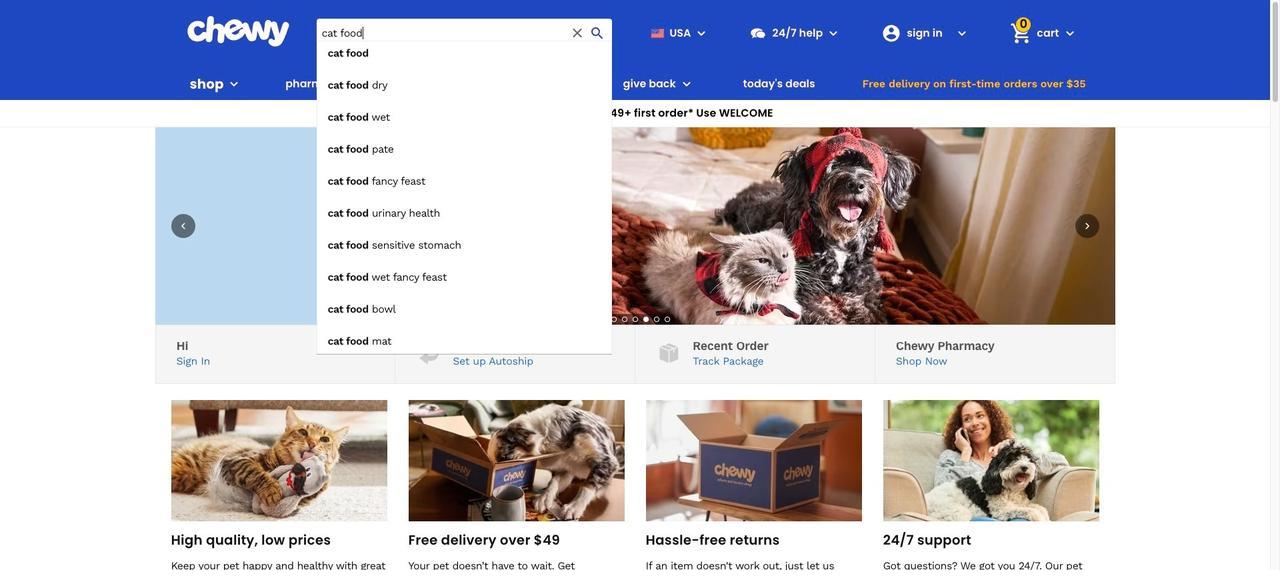 Task type: vqa. For each thing, say whether or not it's contained in the screenshot.
Account menu image at the right
yes



Task type: locate. For each thing, give the bounding box(es) containing it.
items image
[[1010, 21, 1033, 45]]

buy 3 and get the 4th free. stock up on toys, apparel and more. shop now. image
[[155, 127, 1115, 325]]

give back menu image
[[679, 76, 695, 92]]

cart menu image
[[1062, 25, 1078, 41]]

menu image
[[226, 76, 242, 92]]

delete search image
[[570, 25, 586, 41]]

Search text field
[[316, 19, 613, 47]]

account menu image
[[955, 25, 971, 41]]

list box
[[316, 41, 613, 354]]

chewy support image
[[750, 24, 767, 42]]

/ image
[[656, 340, 682, 366]]

submit search image
[[590, 25, 606, 41]]



Task type: describe. For each thing, give the bounding box(es) containing it.
help menu image
[[826, 25, 842, 41]]

/ image
[[416, 340, 442, 366]]

stop automatic slide show image
[[598, 314, 609, 325]]

site banner
[[0, 0, 1270, 354]]

Product search field
[[316, 19, 613, 354]]

choose slide to display. group
[[609, 314, 673, 325]]

chewy home image
[[186, 16, 290, 47]]

menu image
[[694, 25, 710, 41]]

list box inside site banner
[[316, 41, 613, 354]]



